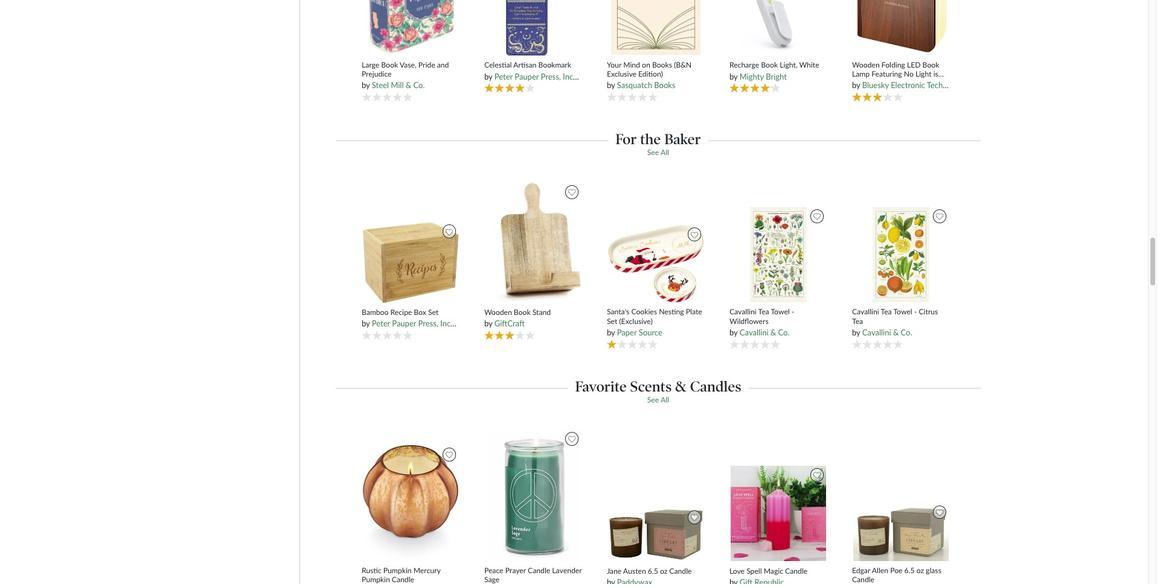 Task type: locate. For each thing, give the bounding box(es) containing it.
& right mill
[[406, 80, 411, 90]]

by down wildflowers
[[730, 328, 738, 338]]

incorporated inside celestial artisan bookmark by peter pauper press, incorporated
[[563, 72, 607, 81]]

1 vertical spatial incorporated
[[440, 319, 485, 329]]

wooden inside the wooden book stand by giftcraft
[[484, 308, 512, 317]]

1 horizontal spatial cavallini & co. link
[[862, 328, 912, 338]]

2 towel from the left
[[894, 308, 913, 317]]

candles
[[690, 378, 741, 396]]

candle down "edgar"
[[852, 576, 875, 585]]

1 vertical spatial see
[[647, 396, 659, 405]]

book
[[381, 60, 398, 69], [923, 60, 940, 69], [761, 61, 778, 70], [514, 308, 531, 317]]

- left citrus
[[914, 308, 917, 317]]

for
[[616, 131, 637, 148]]

your mind on books (b&n exclusive edition) link
[[607, 60, 705, 79]]

2 see from the top
[[647, 396, 659, 405]]

2 see all link from the top
[[647, 396, 669, 405]]

candle inside rustic pumpkin mercury pumpkin candle
[[392, 576, 414, 585]]

bamboo
[[362, 308, 389, 317]]

0 vertical spatial see
[[647, 148, 659, 157]]

santa's
[[607, 308, 630, 317]]

oz right austen
[[660, 567, 668, 576]]

0 vertical spatial books
[[652, 60, 672, 69]]

1 horizontal spatial set
[[607, 317, 617, 326]]

edgar
[[852, 567, 871, 576]]

1 horizontal spatial 6.5
[[905, 567, 915, 576]]

cavallini & co. link down cavallini tea towel - citrus tea link
[[862, 328, 912, 338]]

press, down box
[[418, 319, 438, 329]]

rustic pumpkin mercury pumpkin candle image
[[363, 445, 459, 562]]

pauper
[[515, 72, 539, 81], [392, 319, 416, 329]]

book for mighty bright
[[761, 61, 778, 70]]

by left paper
[[607, 328, 615, 338]]

book up mighty bright link
[[761, 61, 778, 70]]

bamboo recipe box set image
[[363, 222, 459, 304]]

pauper down artisan
[[515, 72, 539, 81]]

book up "prejudice"
[[381, 60, 398, 69]]

set right box
[[428, 308, 439, 317]]

book up is
[[923, 60, 940, 69]]

co. down cavallini tea towel - citrus tea link
[[901, 328, 912, 338]]

2 horizontal spatial co.
[[901, 328, 912, 338]]

& inside cavallini tea towel - wildflowers by cavallini & co.
[[771, 328, 776, 338]]

1 vertical spatial press,
[[418, 319, 438, 329]]

cavallini tea towel - citrus tea image
[[853, 207, 950, 303]]

press, down bookmark
[[541, 72, 561, 81]]

see all link
[[647, 148, 669, 157], [647, 396, 669, 405]]

cavallini tea towel - wildflowers link
[[730, 308, 828, 326]]

set
[[428, 308, 439, 317], [607, 317, 617, 326]]

see down the
[[647, 148, 659, 157]]

wooden up giftcraft link on the bottom of page
[[484, 308, 512, 317]]

bluesky electronic technology link
[[862, 80, 966, 90]]

by left giftcraft link on the bottom of page
[[484, 319, 493, 329]]

towel inside cavallini tea towel - wildflowers by cavallini & co.
[[771, 308, 790, 317]]

light,
[[780, 61, 798, 70]]

cavallini
[[730, 308, 757, 317], [852, 308, 879, 317], [740, 328, 769, 338], [862, 328, 891, 338]]

2 - from the left
[[914, 308, 917, 317]]

wooden inside wooden folding led book lamp featuring no light is brighter quotation
[[852, 60, 880, 69]]

all down the
[[661, 148, 669, 157]]

0 vertical spatial wooden
[[852, 60, 880, 69]]

book up the giftcraft
[[514, 308, 531, 317]]

towel left citrus
[[894, 308, 913, 317]]

jane austen 6.5 oz candle
[[607, 567, 692, 576]]

rustic
[[362, 567, 382, 576]]

bright
[[766, 72, 787, 81]]

oz left glass
[[917, 567, 924, 576]]

see all link for the
[[647, 148, 669, 157]]

celestial artisan bookmark image
[[506, 0, 561, 56]]

0 horizontal spatial -
[[792, 308, 795, 317]]

cavallini & co. link for &
[[740, 328, 790, 338]]

mighty bright link
[[740, 72, 787, 81]]

peter down bamboo at the bottom of the page
[[372, 319, 390, 329]]

0 horizontal spatial cavallini & co. link
[[740, 328, 790, 338]]

by inside cavallini tea towel - wildflowers by cavallini & co.
[[730, 328, 738, 338]]

0 horizontal spatial oz
[[660, 567, 668, 576]]

1 vertical spatial pumpkin
[[362, 576, 390, 585]]

- for co.
[[792, 308, 795, 317]]

set down santa's
[[607, 317, 617, 326]]

towel for &
[[894, 308, 913, 317]]

0 vertical spatial see all link
[[647, 148, 669, 157]]

light
[[916, 69, 932, 78]]

0 horizontal spatial peter pauper press, incorporated link
[[372, 319, 485, 329]]

all inside for the baker see all
[[661, 148, 669, 157]]

all down the scents
[[661, 396, 669, 405]]

1 horizontal spatial co.
[[778, 328, 790, 338]]

cavallini & co. link for cavallini
[[862, 328, 912, 338]]

oz
[[917, 567, 924, 576], [660, 567, 668, 576]]

1 all from the top
[[661, 148, 669, 157]]

large book vase, pride and prejudice by steel mill & co.
[[362, 60, 449, 90]]

book inside recharge book light, white by mighty bright
[[761, 61, 778, 70]]

1 horizontal spatial pauper
[[515, 72, 539, 81]]

candle down the mercury
[[392, 576, 414, 585]]

incorporated left the giftcraft
[[440, 319, 485, 329]]

6.5 inside edgar allen poe 6.5 oz glass candle
[[905, 567, 915, 576]]

pauper down recipe
[[392, 319, 416, 329]]

wooden book stand link
[[484, 308, 583, 317]]

see all link down the scents
[[647, 396, 669, 405]]

by bluesky electronic technology
[[852, 80, 966, 90]]

all
[[661, 148, 669, 157], [661, 396, 669, 405]]

books down edition)
[[654, 80, 676, 90]]

cavallini & co. link
[[740, 328, 790, 338], [862, 328, 912, 338]]

1 vertical spatial pauper
[[392, 319, 416, 329]]

-
[[792, 308, 795, 317], [914, 308, 917, 317]]

see inside favorite scents & candles see all
[[647, 396, 659, 405]]

1 horizontal spatial peter pauper press, incorporated link
[[495, 72, 607, 81]]

baker
[[664, 131, 701, 148]]

steel
[[372, 80, 389, 90]]

book inside the wooden book stand by giftcraft
[[514, 308, 531, 317]]

book inside the large book vase, pride and prejudice by steel mill & co.
[[381, 60, 398, 69]]

0 horizontal spatial peter
[[372, 319, 390, 329]]

2 all from the top
[[661, 396, 669, 405]]

1 horizontal spatial peter
[[495, 72, 513, 81]]

wooden up lamp
[[852, 60, 880, 69]]

candle right prayer at the bottom left of page
[[528, 567, 550, 576]]

&
[[406, 80, 411, 90], [771, 328, 776, 338], [893, 328, 899, 338], [675, 378, 687, 396]]

1 horizontal spatial incorporated
[[563, 72, 607, 81]]

0 vertical spatial all
[[661, 148, 669, 157]]

0 horizontal spatial tea
[[758, 308, 769, 317]]

1 see from the top
[[647, 148, 659, 157]]

oz inside jane austen 6.5 oz candle link
[[660, 567, 668, 576]]

- inside cavallini tea towel - citrus tea by cavallini & co.
[[914, 308, 917, 317]]

towel
[[771, 308, 790, 317], [894, 308, 913, 317]]

by inside the large book vase, pride and prejudice by steel mill & co.
[[362, 80, 370, 90]]

6.5
[[905, 567, 915, 576], [648, 567, 658, 576]]

no
[[904, 69, 914, 78]]

- down cavallini tea towel - wildflowers image
[[792, 308, 795, 317]]

0 horizontal spatial towel
[[771, 308, 790, 317]]

jane
[[607, 567, 622, 576]]

by down recharge
[[730, 72, 738, 81]]

1 towel from the left
[[771, 308, 790, 317]]

0 horizontal spatial co.
[[413, 80, 425, 90]]

6.5 right poe
[[905, 567, 915, 576]]

0 horizontal spatial pauper
[[392, 319, 416, 329]]

brighter
[[852, 79, 878, 88]]

peter pauper press, incorporated link
[[495, 72, 607, 81], [372, 319, 485, 329]]

0 vertical spatial incorporated
[[563, 72, 607, 81]]

pauper inside celestial artisan bookmark by peter pauper press, incorporated
[[515, 72, 539, 81]]

0 vertical spatial peter pauper press, incorporated link
[[495, 72, 607, 81]]

tea for &
[[758, 308, 769, 317]]

see
[[647, 148, 659, 157], [647, 396, 659, 405]]

citrus
[[919, 308, 938, 317]]

0 vertical spatial pauper
[[515, 72, 539, 81]]

celestial
[[484, 61, 512, 70]]

towel inside cavallini tea towel - citrus tea by cavallini & co.
[[894, 308, 913, 317]]

1 horizontal spatial towel
[[894, 308, 913, 317]]

lamp
[[852, 69, 870, 78]]

6.5 right austen
[[648, 567, 658, 576]]

by inside cavallini tea towel - citrus tea by cavallini & co.
[[852, 328, 860, 338]]

0 horizontal spatial wooden
[[484, 308, 512, 317]]

by down lamp
[[852, 80, 860, 90]]

0 vertical spatial press,
[[541, 72, 561, 81]]

cookies
[[631, 308, 657, 317]]

large book vase, pride and prejudice link
[[362, 60, 460, 79]]

cavallini tea towel - wildflowers by cavallini & co.
[[730, 308, 795, 338]]

1 horizontal spatial -
[[914, 308, 917, 317]]

celestial artisan bookmark by peter pauper press, incorporated
[[484, 61, 607, 81]]

wooden
[[852, 60, 880, 69], [484, 308, 512, 317]]

co. down cavallini tea towel - wildflowers link
[[778, 328, 790, 338]]

& down cavallini tea towel - wildflowers link
[[771, 328, 776, 338]]

peter down celestial
[[495, 72, 513, 81]]

wooden for lamp
[[852, 60, 880, 69]]

1 see all link from the top
[[647, 148, 669, 157]]

pumpkin right rustic
[[383, 567, 412, 576]]

- inside cavallini tea towel - wildflowers by cavallini & co.
[[792, 308, 795, 317]]

peace prayer candle lavender sage
[[484, 567, 582, 585]]

scents
[[630, 378, 672, 396]]

pauper inside bamboo recipe box set by peter pauper press, incorporated
[[392, 319, 416, 329]]

1 horizontal spatial oz
[[917, 567, 924, 576]]

by inside your mind on books (b&n exclusive edition) by sasquatch books
[[607, 80, 615, 90]]

0 horizontal spatial set
[[428, 308, 439, 317]]

0 vertical spatial peter
[[495, 72, 513, 81]]

by down celestial
[[484, 72, 493, 81]]

see all link down the
[[647, 148, 669, 157]]

pumpkin down rustic
[[362, 576, 390, 585]]

1 - from the left
[[792, 308, 795, 317]]

santa's cookies nesting plate set (exclusive) by paper source
[[607, 308, 702, 338]]

1 horizontal spatial wooden
[[852, 60, 880, 69]]

santa's cookies nesting plate set (exclusive) link
[[607, 308, 705, 326]]

mighty
[[740, 72, 764, 81]]

bluesky
[[862, 80, 889, 90]]

& right the scents
[[675, 378, 687, 396]]

incorporated
[[563, 72, 607, 81], [440, 319, 485, 329]]

1 cavallini & co. link from the left
[[740, 328, 790, 338]]

your mind on books (b&n exclusive edition) by sasquatch books
[[607, 60, 692, 90]]

prayer
[[505, 567, 526, 576]]

2 horizontal spatial tea
[[881, 308, 892, 317]]

led
[[907, 60, 921, 69]]

co.
[[413, 80, 425, 90], [778, 328, 790, 338], [901, 328, 912, 338]]

towel down cavallini tea towel - wildflowers image
[[771, 308, 790, 317]]

1 vertical spatial all
[[661, 396, 669, 405]]

& down cavallini tea towel - citrus tea link
[[893, 328, 899, 338]]

tea for cavallini
[[881, 308, 892, 317]]

1 vertical spatial peter
[[372, 319, 390, 329]]

books up edition)
[[652, 60, 672, 69]]

mercury
[[414, 567, 441, 576]]

wooden folding led book lamp featuring no light is brighter quotation link
[[852, 60, 951, 88]]

love spell magic candle image
[[730, 466, 827, 563]]

candle right "magic"
[[785, 567, 808, 576]]

- for &
[[914, 308, 917, 317]]

sasquatch books link
[[617, 80, 676, 90]]

see inside for the baker see all
[[647, 148, 659, 157]]

1 vertical spatial see all link
[[647, 396, 669, 405]]

by down bamboo at the bottom of the page
[[362, 319, 370, 329]]

wooden folding led book lamp featuring no light is brighter quotation
[[852, 60, 940, 88]]

1 horizontal spatial press,
[[541, 72, 561, 81]]

1 vertical spatial peter pauper press, incorporated link
[[372, 319, 485, 329]]

by down exclusive
[[607, 80, 615, 90]]

cavallini tea towel - wildflowers image
[[730, 207, 827, 303]]

0 horizontal spatial incorporated
[[440, 319, 485, 329]]

see down the scents
[[647, 396, 659, 405]]

peter pauper press, incorporated link down bookmark
[[495, 72, 607, 81]]

candle down 'jane austen 6.5 oz candle' image
[[669, 567, 692, 576]]

tea inside cavallini tea towel - wildflowers by cavallini & co.
[[758, 308, 769, 317]]

see all link for scents
[[647, 396, 669, 405]]

peter pauper press, incorporated link down box
[[372, 319, 485, 329]]

co. down large book vase, pride and prejudice link
[[413, 80, 425, 90]]

mind
[[623, 60, 640, 69]]

2 cavallini & co. link from the left
[[862, 328, 912, 338]]

by down cavallini tea towel - citrus tea link
[[852, 328, 860, 338]]

jane austen 6.5 oz candle image
[[608, 508, 704, 563]]

0 horizontal spatial press,
[[418, 319, 438, 329]]

cavallini & co. link down wildflowers
[[740, 328, 790, 338]]

pumpkin
[[383, 567, 412, 576], [362, 576, 390, 585]]

1 vertical spatial wooden
[[484, 308, 512, 317]]

spell
[[747, 567, 762, 576]]

1 vertical spatial books
[[654, 80, 676, 90]]

by left steel
[[362, 80, 370, 90]]

incorporated down your
[[563, 72, 607, 81]]



Task type: describe. For each thing, give the bounding box(es) containing it.
jane austen 6.5 oz candle link
[[607, 567, 705, 576]]

paper
[[617, 328, 637, 338]]

1 horizontal spatial tea
[[852, 317, 863, 326]]

recharge book light, white image
[[741, 0, 817, 56]]

peace
[[484, 567, 504, 576]]

glass
[[926, 567, 942, 576]]

love
[[730, 567, 745, 576]]

quotation
[[880, 79, 913, 88]]

plate
[[686, 308, 702, 317]]

bookmark
[[539, 61, 571, 70]]

paper source link
[[617, 328, 663, 338]]

wooden book stand image
[[485, 183, 582, 304]]

press, inside bamboo recipe box set by peter pauper press, incorporated
[[418, 319, 438, 329]]

electronic
[[891, 80, 925, 90]]

edgar allen poe 6.5 oz glass candle link
[[852, 567, 951, 585]]

allen
[[872, 567, 889, 576]]

poe
[[890, 567, 903, 576]]

giftcraft
[[495, 319, 525, 329]]

peter inside bamboo recipe box set by peter pauper press, incorporated
[[372, 319, 390, 329]]

large book vase, pride and prejudice image
[[366, 0, 456, 56]]

peter pauper press, incorporated link for incorporated
[[495, 72, 607, 81]]

prejudice
[[362, 69, 392, 78]]

wooden for giftcraft
[[484, 308, 512, 317]]

folding
[[882, 60, 905, 69]]

book for steel mill & co.
[[381, 60, 398, 69]]

cavallini tea towel - citrus tea link
[[852, 308, 951, 326]]

recipe
[[391, 308, 412, 317]]

by inside bamboo recipe box set by peter pauper press, incorporated
[[362, 319, 370, 329]]

love spell magic candle link
[[730, 567, 828, 576]]

source
[[639, 328, 663, 338]]

recharge book light, white by mighty bright
[[730, 61, 819, 81]]

edgar allen poe 6.5 oz glass candle
[[852, 567, 942, 585]]

and
[[437, 60, 449, 69]]

co. inside the large book vase, pride and prejudice by steel mill & co.
[[413, 80, 425, 90]]

for the baker see all
[[616, 131, 701, 157]]

peter pauper press, incorporated link for press,
[[372, 319, 485, 329]]

austen
[[623, 567, 646, 576]]

book inside wooden folding led book lamp featuring no light is brighter quotation
[[923, 60, 940, 69]]

candle inside peace prayer candle lavender sage
[[528, 567, 550, 576]]

& inside the large book vase, pride and prejudice by steel mill & co.
[[406, 80, 411, 90]]

peace prayer candle lavender sage link
[[484, 567, 583, 585]]

sage
[[484, 576, 500, 585]]

edition)
[[639, 69, 663, 78]]

(b&n
[[674, 60, 692, 69]]

0 horizontal spatial 6.5
[[648, 567, 658, 576]]

sasquatch
[[617, 80, 652, 90]]

white
[[799, 61, 819, 70]]

wildflowers
[[730, 317, 769, 326]]

all inside favorite scents & candles see all
[[661, 396, 669, 405]]

pride
[[418, 60, 435, 69]]

giftcraft link
[[495, 319, 525, 329]]

co. inside cavallini tea towel - wildflowers by cavallini & co.
[[778, 328, 790, 338]]

& inside cavallini tea towel - citrus tea by cavallini & co.
[[893, 328, 899, 338]]

set inside santa's cookies nesting plate set (exclusive) by paper source
[[607, 317, 617, 326]]

wooden book stand by giftcraft
[[484, 308, 551, 329]]

artisan
[[513, 61, 537, 70]]

towel for co.
[[771, 308, 790, 317]]

cavallini tea towel - citrus tea by cavallini & co.
[[852, 308, 938, 338]]

on
[[642, 60, 650, 69]]

edgar allen poe 6.5 oz glass candle image
[[853, 503, 950, 562]]

& inside favorite scents & candles see all
[[675, 378, 687, 396]]

co. inside cavallini tea towel - citrus tea by cavallini & co.
[[901, 328, 912, 338]]

steel mill & co. link
[[372, 80, 425, 90]]

is
[[934, 69, 939, 78]]

bamboo recipe box set by peter pauper press, incorporated
[[362, 308, 485, 329]]

press, inside celestial artisan bookmark by peter pauper press, incorporated
[[541, 72, 561, 81]]

by inside santa's cookies nesting plate set (exclusive) by paper source
[[607, 328, 615, 338]]

oz inside edgar allen poe 6.5 oz glass candle
[[917, 567, 924, 576]]

lavender
[[552, 567, 582, 576]]

mill
[[391, 80, 404, 90]]

your
[[607, 60, 622, 69]]

peter inside celestial artisan bookmark by peter pauper press, incorporated
[[495, 72, 513, 81]]

stand
[[533, 308, 551, 317]]

nesting
[[659, 308, 684, 317]]

rustic pumpkin mercury pumpkin candle
[[362, 567, 441, 585]]

book for giftcraft
[[514, 308, 531, 317]]

santa's cookies nesting plate set (exclusive) image
[[608, 225, 704, 303]]

(exclusive)
[[619, 317, 653, 326]]

box
[[414, 308, 426, 317]]

your mind on books (b&n exclusive edition) image
[[611, 0, 702, 56]]

magic
[[764, 567, 783, 576]]

by inside recharge book light, white by mighty bright
[[730, 72, 738, 81]]

celestial artisan bookmark link
[[484, 61, 583, 70]]

favorite
[[575, 378, 627, 396]]

incorporated inside bamboo recipe box set by peter pauper press, incorporated
[[440, 319, 485, 329]]

candle inside edgar allen poe 6.5 oz glass candle
[[852, 576, 875, 585]]

featuring
[[872, 69, 902, 78]]

wooden folding led book lamp featuring no light is brighter quotation image
[[853, 0, 950, 56]]

rustic pumpkin mercury pumpkin candle link
[[362, 567, 460, 585]]

love spell magic candle
[[730, 567, 808, 576]]

recharge
[[730, 61, 759, 70]]

exclusive
[[607, 69, 637, 78]]

by inside celestial artisan bookmark by peter pauper press, incorporated
[[484, 72, 493, 81]]

bamboo recipe box set link
[[362, 308, 460, 317]]

vase,
[[400, 60, 417, 69]]

peace prayer candle lavender sage image
[[485, 430, 582, 562]]

set inside bamboo recipe box set by peter pauper press, incorporated
[[428, 308, 439, 317]]

by inside the wooden book stand by giftcraft
[[484, 319, 493, 329]]

large
[[362, 60, 379, 69]]

0 vertical spatial pumpkin
[[383, 567, 412, 576]]

the
[[640, 131, 661, 148]]



Task type: vqa. For each thing, say whether or not it's contained in the screenshot.
haughty
no



